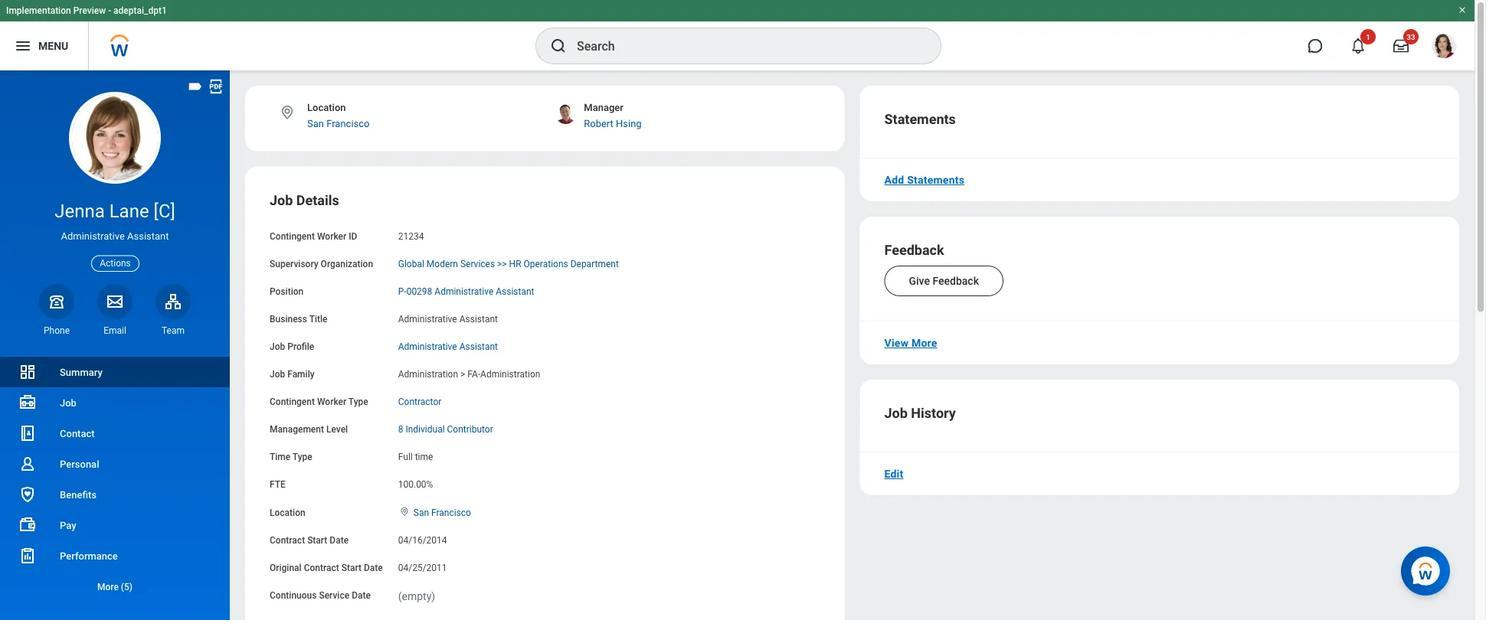 Task type: describe. For each thing, give the bounding box(es) containing it.
time
[[270, 452, 291, 463]]

justify image
[[14, 37, 32, 55]]

services
[[460, 259, 495, 269]]

implementation
[[6, 5, 71, 16]]

email button
[[97, 284, 133, 337]]

1 vertical spatial contract
[[304, 563, 339, 573]]

job details
[[270, 192, 339, 208]]

manager
[[584, 102, 623, 113]]

notifications large image
[[1351, 38, 1366, 54]]

performance link
[[0, 541, 230, 571]]

view
[[884, 337, 909, 350]]

summary image
[[18, 363, 37, 381]]

view more button
[[878, 328, 943, 359]]

close environment banner image
[[1458, 5, 1467, 15]]

email
[[104, 325, 126, 336]]

continuous
[[270, 590, 317, 601]]

add statements button
[[878, 165, 971, 195]]

job details button
[[270, 192, 339, 208]]

(5)
[[121, 582, 133, 593]]

hsing
[[616, 118, 642, 129]]

view more
[[884, 337, 937, 350]]

worker for id
[[317, 231, 346, 242]]

administration > fa-administration
[[398, 369, 540, 380]]

Search Workday  search field
[[577, 29, 909, 63]]

give feedback button
[[884, 266, 1004, 296]]

business title
[[270, 314, 327, 325]]

robert
[[584, 118, 613, 129]]

1 administration from the left
[[398, 369, 458, 380]]

management
[[270, 424, 324, 435]]

san inside san francisco link
[[413, 507, 429, 518]]

pay
[[60, 520, 76, 531]]

more inside more (5) dropdown button
[[97, 582, 119, 593]]

job for job details
[[270, 192, 293, 208]]

menu
[[38, 40, 68, 52]]

give feedback
[[909, 275, 979, 287]]

contingent for contingent worker id
[[270, 231, 315, 242]]

1 vertical spatial type
[[293, 452, 312, 463]]

1 vertical spatial start
[[341, 563, 362, 573]]

department
[[570, 259, 619, 269]]

performance image
[[18, 547, 37, 565]]

contractor
[[398, 397, 441, 408]]

management level
[[270, 424, 348, 435]]

p-00298 administrative assistant link
[[398, 283, 534, 297]]

phone image
[[46, 292, 67, 311]]

04/25/2011
[[398, 563, 447, 573]]

job for job profile
[[270, 342, 285, 352]]

benefits image
[[18, 486, 37, 504]]

time type
[[270, 452, 312, 463]]

-
[[108, 5, 111, 16]]

job history
[[884, 406, 956, 422]]

francisco inside "job details" group
[[431, 507, 471, 518]]

team jenna lane [c] element
[[156, 325, 191, 337]]

full time
[[398, 452, 433, 463]]

date for 04/16/2014
[[330, 535, 349, 546]]

summary
[[60, 367, 102, 378]]

benefits
[[60, 489, 97, 501]]

administrative assistant for "business title" element
[[398, 314, 498, 325]]

p-00298 administrative assistant
[[398, 286, 534, 297]]

33
[[1407, 32, 1415, 41]]

pay link
[[0, 510, 230, 541]]

preview
[[73, 5, 106, 16]]

8 individual contributor
[[398, 424, 493, 435]]

team link
[[156, 284, 191, 337]]

full time element
[[398, 449, 433, 463]]

supervisory organization
[[270, 259, 373, 269]]

0 vertical spatial feedback
[[884, 242, 944, 259]]

contract start date
[[270, 535, 349, 546]]

organization
[[321, 259, 373, 269]]

business title element
[[398, 305, 498, 325]]

inbox large image
[[1393, 38, 1409, 54]]

administrative inside the "administrative assistant" link
[[398, 342, 457, 352]]

original contract start date
[[270, 563, 383, 573]]

administrative inside p-00298 administrative assistant link
[[435, 286, 494, 297]]

jenna
[[55, 200, 105, 222]]

tag image
[[187, 78, 204, 95]]

level
[[326, 424, 348, 435]]

benefits link
[[0, 480, 230, 510]]

contact image
[[18, 424, 37, 443]]

>>
[[497, 259, 507, 269]]

history
[[911, 406, 956, 422]]

assistant inside navigation pane region
[[127, 231, 169, 242]]

edit button
[[878, 459, 910, 490]]

original contract start date element
[[398, 553, 447, 574]]

email jenna lane [c] element
[[97, 325, 133, 337]]

2 administration from the left
[[480, 369, 540, 380]]

more (5) button
[[0, 578, 230, 596]]

administrative assistant inside navigation pane region
[[61, 231, 169, 242]]

robert hsing link
[[584, 118, 642, 129]]

assistant inside "business title" element
[[459, 314, 498, 325]]

more (5)
[[97, 582, 133, 593]]

0 vertical spatial type
[[348, 397, 368, 408]]

edit
[[884, 468, 904, 481]]

33 button
[[1384, 29, 1419, 63]]

contingent worker id
[[270, 231, 357, 242]]

search image
[[549, 37, 568, 55]]

add statements
[[884, 174, 965, 186]]

phone jenna lane [c] element
[[39, 325, 74, 337]]

contingent for contingent worker type
[[270, 397, 315, 408]]

individual
[[406, 424, 445, 435]]

job family
[[270, 369, 314, 380]]

san francisco
[[413, 507, 471, 518]]

0 vertical spatial contract
[[270, 535, 305, 546]]

job profile
[[270, 342, 314, 352]]

san francisco link inside "job details" group
[[413, 504, 471, 518]]

adeptai_dpt1
[[113, 5, 167, 16]]

[c]
[[154, 200, 175, 222]]

phone
[[44, 325, 70, 336]]

actions
[[100, 258, 131, 269]]

job family element
[[398, 360, 540, 381]]

profile
[[287, 342, 314, 352]]

location san francisco
[[307, 102, 370, 129]]

0 vertical spatial statements
[[884, 111, 956, 128]]

1 vertical spatial date
[[364, 563, 383, 573]]



Task type: locate. For each thing, give the bounding box(es) containing it.
francisco inside location san francisco
[[326, 118, 370, 129]]

contract up continuous service date
[[304, 563, 339, 573]]

administrative assistant down "jenna lane [c]"
[[61, 231, 169, 242]]

1 horizontal spatial san francisco link
[[413, 504, 471, 518]]

san inside location san francisco
[[307, 118, 324, 129]]

1 horizontal spatial type
[[348, 397, 368, 408]]

statements right the add at the top
[[907, 174, 965, 186]]

date up original contract start date
[[330, 535, 349, 546]]

modern
[[427, 259, 458, 269]]

21234
[[398, 231, 424, 242]]

statements
[[884, 111, 956, 128], [907, 174, 965, 186]]

statements up add statements button
[[884, 111, 956, 128]]

operations
[[524, 259, 568, 269]]

francisco right location icon
[[326, 118, 370, 129]]

1 button
[[1341, 29, 1376, 63]]

global modern services >> hr operations department link
[[398, 256, 619, 269]]

san right location icon
[[307, 118, 324, 129]]

1 horizontal spatial administration
[[480, 369, 540, 380]]

administrative down 'jenna'
[[61, 231, 125, 242]]

100.00%
[[398, 480, 433, 490]]

business
[[270, 314, 307, 325]]

pay image
[[18, 516, 37, 535]]

date left 04/25/2011 at the bottom
[[364, 563, 383, 573]]

location down fte
[[270, 507, 305, 518]]

personal
[[60, 458, 99, 470]]

type left contractor
[[348, 397, 368, 408]]

feedback inside button
[[933, 275, 979, 287]]

contract up original
[[270, 535, 305, 546]]

start up service
[[341, 563, 362, 573]]

0 horizontal spatial san
[[307, 118, 324, 129]]

administration right the > on the bottom left
[[480, 369, 540, 380]]

manager robert hsing
[[584, 102, 642, 129]]

profile logan mcneil image
[[1432, 34, 1456, 61]]

francisco
[[326, 118, 370, 129], [431, 507, 471, 518]]

feedback right give
[[933, 275, 979, 287]]

mail image
[[106, 292, 124, 311]]

0 horizontal spatial location
[[270, 507, 305, 518]]

1
[[1366, 32, 1370, 41]]

more (5) button
[[0, 571, 230, 602]]

contract
[[270, 535, 305, 546], [304, 563, 339, 573]]

2 worker from the top
[[317, 397, 346, 408]]

0 horizontal spatial san francisco link
[[307, 118, 370, 129]]

location for location
[[270, 507, 305, 518]]

contract start date element
[[398, 526, 447, 547]]

location image
[[398, 507, 410, 517]]

date right service
[[352, 590, 371, 601]]

location inside "job details" group
[[270, 507, 305, 518]]

date
[[330, 535, 349, 546], [364, 563, 383, 573], [352, 590, 371, 601]]

1 vertical spatial worker
[[317, 397, 346, 408]]

list
[[0, 357, 230, 602]]

job for job
[[60, 397, 77, 409]]

menu banner
[[0, 0, 1475, 70]]

0 horizontal spatial start
[[307, 535, 327, 546]]

job for job family
[[270, 369, 285, 380]]

worker left "id"
[[317, 231, 346, 242]]

contact link
[[0, 418, 230, 449]]

job up contact
[[60, 397, 77, 409]]

1 vertical spatial administrative assistant
[[398, 314, 498, 325]]

location right location icon
[[307, 102, 346, 113]]

contingent worker id element
[[398, 222, 424, 243]]

job left the family
[[270, 369, 285, 380]]

1 horizontal spatial san
[[413, 507, 429, 518]]

administrative
[[61, 231, 125, 242], [435, 286, 494, 297], [398, 314, 457, 325], [398, 342, 457, 352]]

assistant
[[127, 231, 169, 242], [496, 286, 534, 297], [459, 314, 498, 325], [459, 342, 498, 352]]

job link
[[0, 388, 230, 418]]

assistant down [c] on the left of page
[[127, 231, 169, 242]]

menu button
[[0, 21, 88, 70]]

san right location image
[[413, 507, 429, 518]]

job
[[270, 192, 293, 208], [270, 342, 285, 352], [270, 369, 285, 380], [60, 397, 77, 409], [884, 406, 908, 422]]

0 vertical spatial san
[[307, 118, 324, 129]]

start up original contract start date
[[307, 535, 327, 546]]

0 vertical spatial san francisco link
[[307, 118, 370, 129]]

more left "(5)"
[[97, 582, 119, 593]]

contingent
[[270, 231, 315, 242], [270, 397, 315, 408]]

administrative assistant up the > on the bottom left
[[398, 342, 498, 352]]

time
[[415, 452, 433, 463]]

administrative inside navigation pane region
[[61, 231, 125, 242]]

location image
[[279, 104, 296, 121]]

1 vertical spatial location
[[270, 507, 305, 518]]

2 vertical spatial date
[[352, 590, 371, 601]]

0 vertical spatial more
[[912, 337, 937, 350]]

0 horizontal spatial francisco
[[326, 118, 370, 129]]

job inside navigation pane region
[[60, 397, 77, 409]]

1 vertical spatial san
[[413, 507, 429, 518]]

summary link
[[0, 357, 230, 388]]

2 contingent from the top
[[270, 397, 315, 408]]

assistant down hr
[[496, 286, 534, 297]]

administrative assistant up the "administrative assistant" link
[[398, 314, 498, 325]]

job left profile
[[270, 342, 285, 352]]

implementation preview -   adeptai_dpt1
[[6, 5, 167, 16]]

0 vertical spatial worker
[[317, 231, 346, 242]]

actions button
[[91, 256, 139, 272]]

administrative down "business title" element
[[398, 342, 457, 352]]

family
[[287, 369, 314, 380]]

list containing summary
[[0, 357, 230, 602]]

contact
[[60, 428, 95, 439]]

san francisco link up contract start date element
[[413, 504, 471, 518]]

worker
[[317, 231, 346, 242], [317, 397, 346, 408]]

continuous service date
[[270, 590, 371, 601]]

location for location san francisco
[[307, 102, 346, 113]]

administration up contractor link
[[398, 369, 458, 380]]

administration
[[398, 369, 458, 380], [480, 369, 540, 380]]

job image
[[18, 394, 37, 412]]

1 vertical spatial san francisco link
[[413, 504, 471, 518]]

jenna lane [c]
[[55, 200, 175, 222]]

job left "details"
[[270, 192, 293, 208]]

details
[[296, 192, 339, 208]]

>
[[460, 369, 465, 380]]

location inside location san francisco
[[307, 102, 346, 113]]

global
[[398, 259, 424, 269]]

assistant down "p-00298 administrative assistant"
[[459, 314, 498, 325]]

start
[[307, 535, 327, 546], [341, 563, 362, 573]]

feedback
[[884, 242, 944, 259], [933, 275, 979, 287]]

p-
[[398, 286, 407, 297]]

type right time
[[293, 452, 312, 463]]

contingent worker type
[[270, 397, 368, 408]]

0 vertical spatial start
[[307, 535, 327, 546]]

administrative down 00298
[[398, 314, 457, 325]]

date for (empty)
[[352, 590, 371, 601]]

global modern services >> hr operations department
[[398, 259, 619, 269]]

statements inside button
[[907, 174, 965, 186]]

san francisco link right location icon
[[307, 118, 370, 129]]

contingent up supervisory
[[270, 231, 315, 242]]

1 vertical spatial statements
[[907, 174, 965, 186]]

worker up level
[[317, 397, 346, 408]]

position
[[270, 286, 304, 297]]

0 horizontal spatial more
[[97, 582, 119, 593]]

1 vertical spatial francisco
[[431, 507, 471, 518]]

phone button
[[39, 284, 74, 337]]

give
[[909, 275, 930, 287]]

job for job history
[[884, 406, 908, 422]]

full
[[398, 452, 413, 463]]

1 horizontal spatial francisco
[[431, 507, 471, 518]]

1 horizontal spatial more
[[912, 337, 937, 350]]

navigation pane region
[[0, 70, 230, 621]]

0 vertical spatial date
[[330, 535, 349, 546]]

view printable version (pdf) image
[[208, 78, 224, 95]]

1 worker from the top
[[317, 231, 346, 242]]

1 vertical spatial more
[[97, 582, 119, 593]]

personal link
[[0, 449, 230, 480]]

0 vertical spatial location
[[307, 102, 346, 113]]

0 vertical spatial contingent
[[270, 231, 315, 242]]

1 horizontal spatial location
[[307, 102, 346, 113]]

more right the view
[[912, 337, 937, 350]]

contingent down job family
[[270, 397, 315, 408]]

1 contingent from the top
[[270, 231, 315, 242]]

more inside view more button
[[912, 337, 937, 350]]

0 vertical spatial administrative assistant
[[61, 231, 169, 242]]

assistant up job family element
[[459, 342, 498, 352]]

hr
[[509, 259, 521, 269]]

team
[[162, 325, 185, 336]]

view team image
[[164, 292, 182, 311]]

0 horizontal spatial administration
[[398, 369, 458, 380]]

job details group
[[270, 191, 820, 621]]

administrative assistant for the "administrative assistant" link
[[398, 342, 498, 352]]

personal image
[[18, 455, 37, 473]]

title
[[309, 314, 327, 325]]

1 vertical spatial contingent
[[270, 397, 315, 408]]

id
[[349, 231, 357, 242]]

1 vertical spatial feedback
[[933, 275, 979, 287]]

(empty)
[[398, 590, 435, 603]]

service
[[319, 590, 349, 601]]

contributor
[[447, 424, 493, 435]]

administrative up "business title" element
[[435, 286, 494, 297]]

francisco up contract start date element
[[431, 507, 471, 518]]

1 horizontal spatial start
[[341, 563, 362, 573]]

performance
[[60, 550, 118, 562]]

contractor link
[[398, 394, 441, 408]]

san francisco link
[[307, 118, 370, 129], [413, 504, 471, 518]]

feedback up give
[[884, 242, 944, 259]]

fte
[[270, 480, 286, 490]]

administrative assistant link
[[398, 338, 498, 352]]

fa-
[[468, 369, 480, 380]]

2 vertical spatial administrative assistant
[[398, 342, 498, 352]]

add
[[884, 174, 904, 186]]

0 vertical spatial francisco
[[326, 118, 370, 129]]

job left history
[[884, 406, 908, 422]]

04/16/2014
[[398, 535, 447, 546]]

worker for type
[[317, 397, 346, 408]]

fte element
[[398, 471, 433, 491]]

8 individual contributor link
[[398, 421, 493, 435]]

administrative inside "business title" element
[[398, 314, 457, 325]]

0 horizontal spatial type
[[293, 452, 312, 463]]



Task type: vqa. For each thing, say whether or not it's contained in the screenshot.
Phone
yes



